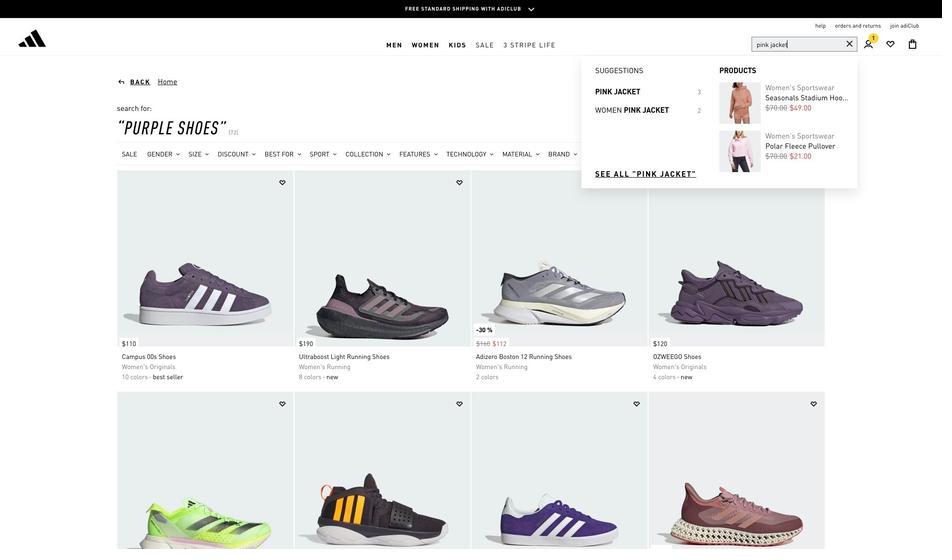 Task type: vqa. For each thing, say whether or not it's contained in the screenshot.
1st for
no



Task type: describe. For each thing, give the bounding box(es) containing it.
back image
[[117, 77, 130, 86]]

women's running purple adizero adios pro 3 running shoes image
[[117, 392, 294, 549]]

women's running purple ultraboost light running shoes image
[[295, 170, 471, 347]]

women's originals purple campus 00s shoes image
[[117, 170, 294, 347]]

main navigation element
[[224, 34, 718, 55]]

women's running purple 4dfwd 2 running shoes image
[[649, 392, 825, 549]]

women's originals purple ozweego shoes image
[[649, 170, 825, 347]]



Task type: locate. For each thing, give the bounding box(es) containing it.
youth originals purple gazelle shoes image
[[472, 392, 648, 549]]

basketball purple dame 8 extply shoes image
[[295, 392, 471, 549]]

seasonals stadium hooded track jacket image
[[720, 82, 761, 124]]

None field
[[782, 145, 826, 163]]

polar fleece pullover image
[[720, 131, 761, 172]]

women's running purple adizero boston 12 running shoes image
[[472, 170, 648, 347]]

Search field
[[752, 37, 858, 52]]



